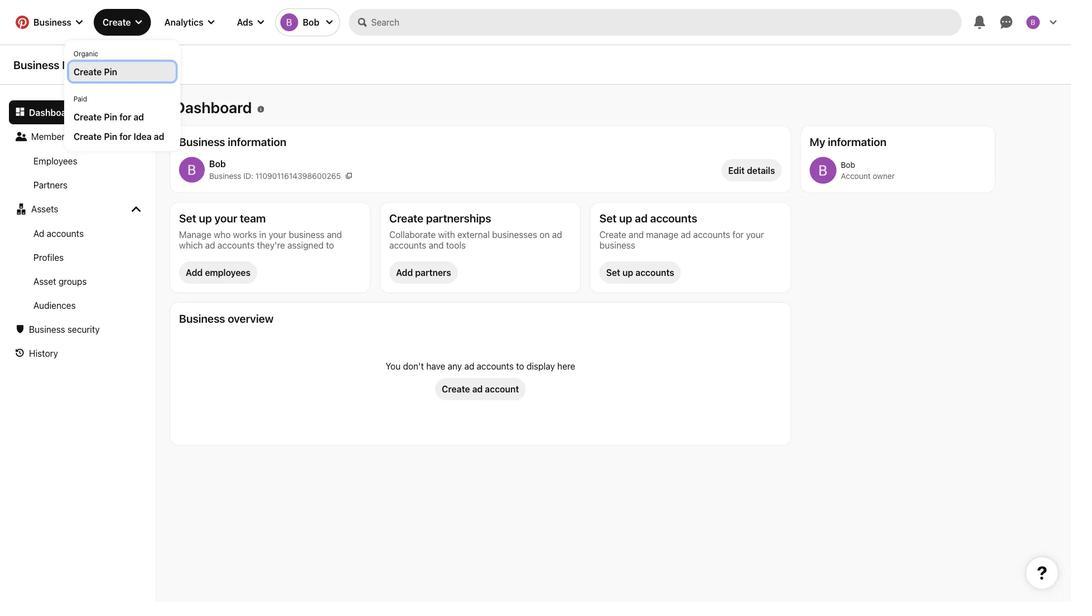 Task type: vqa. For each thing, say whether or not it's contained in the screenshot.
have
yes



Task type: describe. For each thing, give the bounding box(es) containing it.
partners button
[[9, 173, 147, 197]]

create inside set up ad accounts create and manage ad accounts for your business
[[600, 229, 626, 240]]

create ad account
[[442, 384, 519, 395]]

assigned
[[287, 240, 324, 251]]

business information
[[179, 135, 286, 148]]

add for collaborate
[[396, 268, 413, 278]]

you don't have any ad accounts to display here
[[386, 361, 575, 372]]

accounts right ad
[[47, 228, 84, 239]]

history
[[29, 348, 58, 359]]

set up your team manage who works in your business and which ad accounts they're assigned to
[[179, 212, 342, 251]]

information for my information
[[828, 135, 887, 148]]

to inside set up your team manage who works in your business and which ad accounts they're assigned to
[[326, 240, 334, 251]]

accounts inside create partnerships collaborate with external businesses on ad accounts and tools
[[389, 240, 426, 251]]

ad inside button
[[472, 384, 483, 395]]

people image
[[16, 131, 27, 142]]

they're
[[257, 240, 285, 251]]

create pin for idea ad
[[74, 131, 164, 142]]

business for business information
[[179, 135, 225, 148]]

ad inside create partnerships collaborate with external businesses on ad accounts and tools
[[552, 229, 562, 240]]

history image
[[16, 349, 25, 358]]

create for create pin
[[74, 66, 102, 77]]

and inside create partnerships collaborate with external businesses on ad accounts and tools
[[429, 240, 444, 251]]

employees
[[33, 156, 77, 166]]

business for business id: 1109011614398600265
[[209, 171, 241, 180]]

partners
[[33, 180, 68, 190]]

analytics
[[164, 17, 203, 28]]

here
[[557, 361, 575, 372]]

create pin
[[74, 66, 117, 77]]

ad right manage
[[681, 229, 691, 240]]

owner
[[873, 172, 895, 181]]

for inside set up ad accounts create and manage ad accounts for your business
[[733, 229, 744, 240]]

ad up manage
[[635, 212, 648, 225]]

external
[[457, 229, 490, 240]]

business id: 1109011614398600265
[[209, 171, 341, 180]]

set up accounts button
[[600, 262, 681, 284]]

bob account owner
[[841, 160, 895, 181]]

more sections image for employees
[[132, 132, 141, 141]]

create pin for ad link
[[74, 110, 171, 123]]

ads
[[237, 17, 253, 28]]

account switcher arrow icon image
[[326, 19, 333, 26]]

dashboard button
[[9, 100, 147, 124]]

business overview
[[179, 312, 274, 325]]

ads button
[[228, 9, 273, 36]]

edit details
[[728, 165, 775, 176]]

create pin menu item
[[69, 62, 175, 81]]

have
[[426, 361, 445, 372]]

profiles
[[33, 252, 64, 263]]

0 horizontal spatial bob
[[209, 158, 226, 169]]

id:
[[243, 171, 253, 180]]

edit
[[728, 165, 745, 176]]

groups
[[58, 276, 87, 287]]

pin for create pin for ad
[[104, 112, 117, 122]]

audiences button
[[9, 293, 147, 317]]

team
[[240, 212, 266, 225]]

ad
[[33, 228, 44, 239]]

set inside button
[[606, 268, 620, 278]]

add for your
[[186, 268, 203, 278]]

details
[[747, 165, 775, 176]]

business badge dropdown menu button image
[[76, 19, 83, 26]]

members
[[31, 131, 69, 142]]

bob image
[[179, 157, 205, 183]]

add partners
[[396, 268, 451, 278]]

create pin for idea ad link
[[74, 130, 171, 143]]

history button
[[9, 341, 147, 365]]

add employees button
[[179, 262, 257, 284]]

in
[[259, 229, 266, 240]]

paid element
[[69, 90, 175, 146]]

bob image inside button
[[280, 13, 298, 31]]

accounts up manage
[[650, 212, 697, 225]]

you
[[386, 361, 401, 372]]

up for accounts
[[623, 268, 633, 278]]

create partnerships collaborate with external businesses on ad accounts and tools
[[389, 212, 562, 251]]

create pin for ad
[[74, 112, 144, 122]]

business for business security
[[29, 324, 65, 335]]

asset groups
[[33, 276, 87, 287]]

security image
[[16, 325, 25, 334]]

your inside set up ad accounts create and manage ad accounts for your business
[[746, 229, 764, 240]]

partners
[[415, 268, 451, 278]]

business security button
[[9, 317, 147, 341]]

1 horizontal spatial your
[[269, 229, 287, 240]]

paid
[[74, 95, 87, 103]]

up for your
[[199, 212, 212, 225]]

partnerships
[[426, 212, 491, 225]]

create for create pin for ad
[[74, 112, 102, 122]]

create ad account button
[[435, 378, 526, 401]]

set for set up ad accounts
[[600, 212, 617, 225]]

audiences
[[33, 300, 76, 311]]

assets
[[31, 204, 58, 214]]



Task type: locate. For each thing, give the bounding box(es) containing it.
accounts up account
[[477, 361, 514, 372]]

business inside button
[[33, 17, 71, 28]]

2 horizontal spatial and
[[629, 229, 644, 240]]

for for ad
[[119, 112, 131, 122]]

accounts right manage
[[693, 229, 730, 240]]

create for create
[[103, 17, 131, 28]]

accounts up add partners button
[[389, 240, 426, 251]]

business inside set up ad accounts create and manage ad accounts for your business
[[600, 240, 635, 251]]

dashboard image
[[16, 107, 25, 116]]

business for business
[[33, 17, 71, 28]]

more sections image
[[132, 132, 141, 141], [132, 205, 141, 214]]

asset
[[33, 276, 56, 287]]

1 horizontal spatial add
[[396, 268, 413, 278]]

my information
[[810, 135, 887, 148]]

1 horizontal spatial to
[[516, 361, 524, 372]]

create button
[[94, 9, 151, 36]]

1 vertical spatial to
[[516, 361, 524, 372]]

tools
[[446, 240, 466, 251]]

pinterest image
[[16, 16, 29, 29]]

more sections image for ad accounts
[[132, 205, 141, 214]]

dashboard up members
[[29, 107, 75, 118]]

1109011614398600265
[[255, 171, 341, 180]]

information
[[228, 135, 286, 148], [828, 135, 887, 148]]

ad down you don't have any ad accounts to display here at the bottom of page
[[472, 384, 483, 395]]

to left display on the bottom of the page
[[516, 361, 524, 372]]

accounts left in
[[218, 240, 255, 251]]

ad right 'any'
[[464, 361, 474, 372]]

create
[[103, 17, 131, 28], [74, 66, 102, 77], [74, 112, 102, 122], [74, 131, 102, 142], [389, 212, 424, 225], [600, 229, 626, 240], [442, 384, 470, 395]]

and left manage
[[629, 229, 644, 240]]

create down paid
[[74, 112, 102, 122]]

which
[[179, 240, 203, 251]]

1 vertical spatial pin
[[104, 112, 117, 122]]

analytics button
[[155, 9, 223, 36]]

dashboard
[[174, 98, 252, 117], [29, 107, 75, 118]]

bob inside button
[[303, 17, 319, 28]]

add down which
[[186, 268, 203, 278]]

2 information from the left
[[828, 135, 887, 148]]

0 vertical spatial more sections image
[[132, 132, 141, 141]]

0 vertical spatial for
[[119, 112, 131, 122]]

more sections image inside members dropdown button
[[132, 132, 141, 141]]

and left tools
[[429, 240, 444, 251]]

pin inside menu item
[[104, 66, 117, 77]]

up inside set up your team manage who works in your business and which ad accounts they're assigned to
[[199, 212, 212, 225]]

add left the partners at the top of page
[[396, 268, 413, 278]]

set for set up your team
[[179, 212, 196, 225]]

assets image
[[16, 204, 27, 215]]

ad up idea
[[134, 112, 144, 122]]

employees button
[[9, 149, 147, 173]]

0 horizontal spatial add
[[186, 268, 203, 278]]

0 vertical spatial to
[[326, 240, 334, 251]]

business security
[[29, 324, 100, 335]]

create for create pin for idea ad
[[74, 131, 102, 142]]

add inside button
[[396, 268, 413, 278]]

2 vertical spatial for
[[733, 229, 744, 240]]

up for ad
[[619, 212, 632, 225]]

dashboard inside button
[[29, 107, 75, 118]]

create inside button
[[442, 384, 470, 395]]

1 vertical spatial more sections image
[[132, 205, 141, 214]]

my
[[810, 135, 825, 148]]

organic element
[[69, 45, 175, 81]]

0 horizontal spatial dashboard
[[29, 107, 75, 118]]

manage
[[646, 229, 679, 240]]

Search text field
[[371, 9, 962, 36]]

1 vertical spatial for
[[119, 131, 131, 142]]

search icon image
[[358, 18, 367, 27]]

security
[[67, 324, 100, 335]]

works
[[233, 229, 257, 240]]

create up the collaborate
[[389, 212, 424, 225]]

business up set up accounts
[[600, 240, 635, 251]]

create down organic
[[74, 66, 102, 77]]

and
[[327, 229, 342, 240], [629, 229, 644, 240], [429, 240, 444, 251]]

for inside "link"
[[119, 112, 131, 122]]

who
[[214, 229, 231, 240]]

3 pin from the top
[[104, 131, 117, 142]]

0 horizontal spatial information
[[228, 135, 286, 148]]

2 add from the left
[[396, 268, 413, 278]]

primary navigation header navigation
[[7, 2, 1065, 151]]

business right they're
[[289, 229, 325, 240]]

create for create ad account
[[442, 384, 470, 395]]

on
[[540, 229, 550, 240]]

asset groups button
[[9, 269, 147, 293]]

to
[[326, 240, 334, 251], [516, 361, 524, 372]]

1 pin from the top
[[104, 66, 117, 77]]

0 horizontal spatial bob image
[[280, 13, 298, 31]]

and inside set up ad accounts create and manage ad accounts for your business
[[629, 229, 644, 240]]

business for business overview
[[179, 312, 225, 325]]

accounts
[[650, 212, 697, 225], [47, 228, 84, 239], [693, 229, 730, 240], [218, 240, 255, 251], [389, 240, 426, 251], [636, 268, 674, 278], [477, 361, 514, 372]]

account
[[841, 172, 871, 181]]

overview
[[228, 312, 274, 325]]

accounts inside set up your team manage who works in your business and which ad accounts they're assigned to
[[218, 240, 255, 251]]

display
[[527, 361, 555, 372]]

1 add from the left
[[186, 268, 203, 278]]

create inside menu item
[[74, 66, 102, 77]]

more sections image inside assets dropdown button
[[132, 205, 141, 214]]

up inside button
[[623, 268, 633, 278]]

bob up account
[[841, 160, 855, 169]]

2 vertical spatial pin
[[104, 131, 117, 142]]

bob image
[[280, 13, 298, 31], [1027, 16, 1040, 29], [810, 157, 837, 184]]

ad accounts button
[[9, 221, 147, 245]]

business manager
[[13, 58, 107, 71]]

1 information from the left
[[228, 135, 286, 148]]

1 horizontal spatial dashboard
[[174, 98, 252, 117]]

business inside business security button
[[29, 324, 65, 335]]

account
[[485, 384, 519, 395]]

to right assigned
[[326, 240, 334, 251]]

and right assigned
[[327, 229, 342, 240]]

set inside set up ad accounts create and manage ad accounts for your business
[[600, 212, 617, 225]]

business up history
[[29, 324, 65, 335]]

employees
[[205, 268, 251, 278]]

members button
[[9, 124, 147, 149]]

assets button
[[9, 197, 147, 221]]

add partners button
[[389, 262, 458, 284]]

ad right which
[[205, 240, 215, 251]]

business left business badge dropdown menu button image on the left of the page
[[33, 17, 71, 28]]

create inside create partnerships collaborate with external businesses on ad accounts and tools
[[389, 212, 424, 225]]

2 horizontal spatial your
[[746, 229, 764, 240]]

and inside set up your team manage who works in your business and which ad accounts they're assigned to
[[327, 229, 342, 240]]

business down the business button
[[13, 58, 59, 71]]

1 horizontal spatial bob image
[[810, 157, 837, 184]]

any
[[448, 361, 462, 372]]

with
[[438, 229, 455, 240]]

create for create partnerships collaborate with external businesses on ad accounts and tools
[[389, 212, 424, 225]]

manager
[[62, 58, 107, 71]]

information up "id:"
[[228, 135, 286, 148]]

set inside set up your team manage who works in your business and which ad accounts they're assigned to
[[179, 212, 196, 225]]

business down add employees
[[179, 312, 225, 325]]

2 pin from the top
[[104, 112, 117, 122]]

ad right idea
[[154, 131, 164, 142]]

business
[[33, 17, 71, 28], [13, 58, 59, 71], [179, 135, 225, 148], [209, 171, 241, 180], [179, 312, 225, 325], [29, 324, 65, 335]]

pin for create pin for idea ad
[[104, 131, 117, 142]]

create right business badge dropdown menu button image on the left of the page
[[103, 17, 131, 28]]

business for business manager
[[13, 58, 59, 71]]

profiles button
[[9, 245, 147, 269]]

don't
[[403, 361, 424, 372]]

create down 'any'
[[442, 384, 470, 395]]

set up ad accounts create and manage ad accounts for your business
[[600, 212, 764, 251]]

bob button
[[276, 9, 339, 36]]

business up bob image
[[179, 135, 225, 148]]

for for idea
[[119, 131, 131, 142]]

1 horizontal spatial information
[[828, 135, 887, 148]]

bob right bob image
[[209, 158, 226, 169]]

collaborate
[[389, 229, 436, 240]]

create up set up accounts
[[600, 229, 626, 240]]

edit details button
[[722, 159, 782, 182]]

business inside set up your team manage who works in your business and which ad accounts they're assigned to
[[289, 229, 325, 240]]

set up accounts
[[606, 268, 674, 278]]

dashboard up business information
[[174, 98, 252, 117]]

information up bob account owner
[[828, 135, 887, 148]]

add inside button
[[186, 268, 203, 278]]

pin inside "link"
[[104, 112, 117, 122]]

add employees
[[186, 268, 251, 278]]

1 more sections image from the top
[[132, 132, 141, 141]]

pin for create pin
[[104, 66, 117, 77]]

business left "id:"
[[209, 171, 241, 180]]

business button
[[9, 9, 89, 36]]

pin
[[104, 66, 117, 77], [104, 112, 117, 122], [104, 131, 117, 142]]

ad inside set up your team manage who works in your business and which ad accounts they're assigned to
[[205, 240, 215, 251]]

organic
[[74, 50, 98, 57]]

2 horizontal spatial bob image
[[1027, 16, 1040, 29]]

set
[[179, 212, 196, 225], [600, 212, 617, 225], [606, 268, 620, 278]]

create down dashboard button
[[74, 131, 102, 142]]

1 horizontal spatial business
[[600, 240, 635, 251]]

manage
[[179, 229, 211, 240]]

1 horizontal spatial bob
[[303, 17, 319, 28]]

accounts down manage
[[636, 268, 674, 278]]

create inside dropdown button
[[103, 17, 131, 28]]

business
[[289, 229, 325, 240], [600, 240, 635, 251]]

0 horizontal spatial and
[[327, 229, 342, 240]]

0 vertical spatial pin
[[104, 66, 117, 77]]

bob inside bob account owner
[[841, 160, 855, 169]]

businesses
[[492, 229, 537, 240]]

0 horizontal spatial your
[[214, 212, 237, 225]]

bob
[[303, 17, 319, 28], [209, 158, 226, 169], [841, 160, 855, 169]]

bob left 'account switcher arrow icon'
[[303, 17, 319, 28]]

0 horizontal spatial business
[[289, 229, 325, 240]]

ad accounts
[[33, 228, 84, 239]]

up inside set up ad accounts create and manage ad accounts for your business
[[619, 212, 632, 225]]

information for business information
[[228, 135, 286, 148]]

0 horizontal spatial to
[[326, 240, 334, 251]]

idea
[[134, 131, 152, 142]]

create pin link
[[74, 65, 171, 78]]

2 more sections image from the top
[[132, 205, 141, 214]]

up
[[199, 212, 212, 225], [619, 212, 632, 225], [623, 268, 633, 278]]

ad inside "link"
[[134, 112, 144, 122]]

1 horizontal spatial and
[[429, 240, 444, 251]]

ad right on
[[552, 229, 562, 240]]

your
[[214, 212, 237, 225], [269, 229, 287, 240], [746, 229, 764, 240]]

create inside "link"
[[74, 112, 102, 122]]

2 horizontal spatial bob
[[841, 160, 855, 169]]



